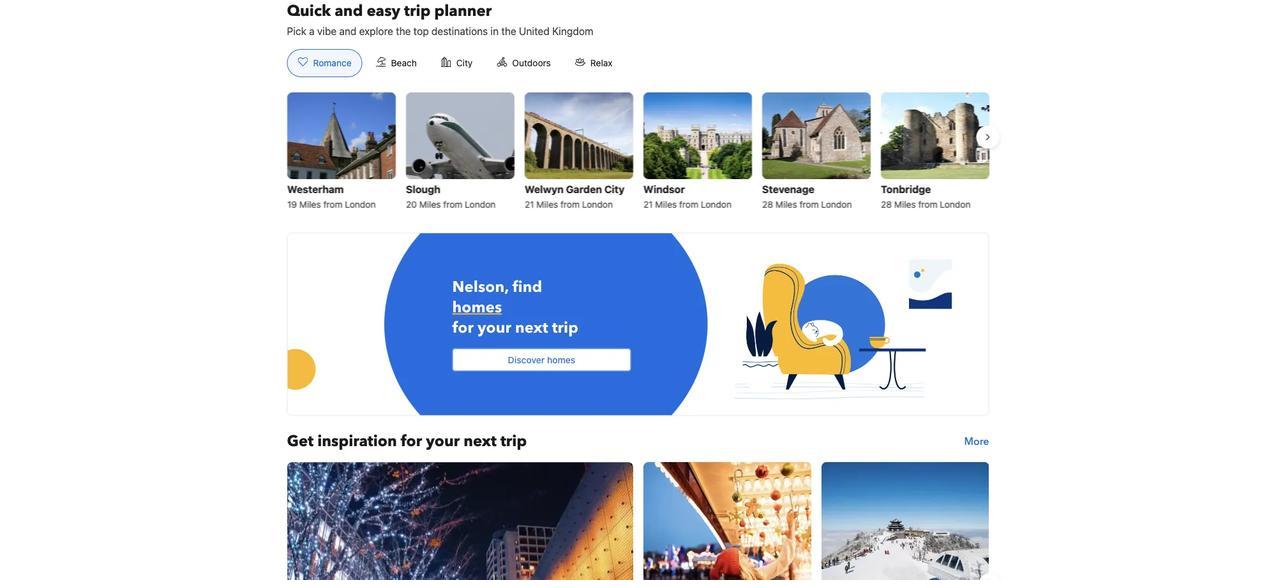 Task type: locate. For each thing, give the bounding box(es) containing it.
6 magical christmas experiences in london image
[[643, 462, 811, 581]]

0 vertical spatial trip
[[404, 0, 431, 21]]

city right garden
[[604, 184, 624, 196]]

london inside windsor 21 miles from london
[[700, 199, 731, 210]]

miles inside westerham 19 miles from london
[[299, 199, 321, 210]]

1 london from the left
[[345, 199, 375, 210]]

3 london from the left
[[582, 199, 613, 210]]

homes left find
[[452, 298, 502, 319]]

1 horizontal spatial city
[[604, 184, 624, 196]]

from down stevenage
[[799, 199, 818, 210]]

2 from from the left
[[443, 199, 462, 210]]

more link
[[964, 432, 989, 452]]

2 horizontal spatial trip
[[552, 318, 578, 339]]

0 horizontal spatial the
[[396, 25, 411, 37]]

5 from from the left
[[799, 199, 818, 210]]

from down garden
[[560, 199, 579, 210]]

1 vertical spatial homes
[[547, 355, 575, 366]]

trip inside quick and easy trip planner pick a vibe and explore the top destinations in the united kingdom
[[404, 0, 431, 21]]

homes
[[452, 298, 502, 319], [547, 355, 575, 366]]

miles inside slough 20 miles from london
[[419, 199, 441, 210]]

4 from from the left
[[679, 199, 698, 210]]

miles down westerham
[[299, 199, 321, 210]]

2 28 from the left
[[881, 199, 892, 210]]

city down destinations
[[456, 58, 473, 68]]

0 horizontal spatial city
[[456, 58, 473, 68]]

miles
[[299, 199, 321, 210], [419, 199, 441, 210], [536, 199, 558, 210], [655, 199, 676, 210], [775, 199, 797, 210], [894, 199, 916, 210]]

city
[[456, 58, 473, 68], [604, 184, 624, 196]]

region containing westerham
[[277, 87, 999, 218]]

0 vertical spatial for
[[452, 318, 474, 339]]

from
[[323, 199, 342, 210], [443, 199, 462, 210], [560, 199, 579, 210], [679, 199, 698, 210], [799, 199, 818, 210], [918, 199, 937, 210]]

21 down the windsor
[[643, 199, 652, 210]]

kingdom
[[552, 25, 593, 37]]

london for westerham
[[345, 199, 375, 210]]

for down nelson,
[[452, 318, 474, 339]]

and
[[335, 0, 363, 21], [339, 25, 357, 37]]

pick
[[287, 25, 306, 37]]

from inside slough 20 miles from london
[[443, 199, 462, 210]]

1 28 from the left
[[762, 199, 773, 210]]

miles inside tonbridge 28 miles from london
[[894, 199, 916, 210]]

from down westerham
[[323, 199, 342, 210]]

miles inside windsor 21 miles from london
[[655, 199, 676, 210]]

0 horizontal spatial 21
[[524, 199, 534, 210]]

0 vertical spatial homes
[[452, 298, 502, 319]]

28 inside tonbridge 28 miles from london
[[881, 199, 892, 210]]

nelson, find homes for your next trip
[[452, 277, 578, 339]]

5 london from the left
[[821, 199, 852, 210]]

from down the windsor
[[679, 199, 698, 210]]

welwyn
[[524, 184, 563, 196]]

stevenage 28 miles from london
[[762, 184, 852, 210]]

from for stevenage
[[799, 199, 818, 210]]

1 horizontal spatial 21
[[643, 199, 652, 210]]

1 region from the top
[[277, 87, 999, 218]]

0 horizontal spatial homes
[[452, 298, 502, 319]]

28 inside 'stevenage 28 miles from london'
[[762, 199, 773, 210]]

1 horizontal spatial the
[[501, 25, 516, 37]]

london inside westerham 19 miles from london
[[345, 199, 375, 210]]

28 down tonbridge at the top right
[[881, 199, 892, 210]]

westerham 19 miles from london
[[287, 184, 375, 210]]

3 from from the left
[[560, 199, 579, 210]]

28 down stevenage
[[762, 199, 773, 210]]

relax
[[590, 58, 613, 68]]

1 miles from the left
[[299, 199, 321, 210]]

1 vertical spatial next
[[464, 432, 497, 453]]

nelson,
[[452, 277, 509, 298]]

1 horizontal spatial your
[[477, 318, 511, 339]]

from down tonbridge at the top right
[[918, 199, 937, 210]]

city inside city 'button'
[[456, 58, 473, 68]]

6 from from the left
[[918, 199, 937, 210]]

planner
[[434, 0, 492, 21]]

miles inside 'stevenage 28 miles from london'
[[775, 199, 797, 210]]

miles down stevenage
[[775, 199, 797, 210]]

0 vertical spatial city
[[456, 58, 473, 68]]

city button
[[430, 49, 483, 77]]

the right in
[[501, 25, 516, 37]]

0 horizontal spatial for
[[401, 432, 422, 453]]

6 london from the left
[[940, 199, 970, 210]]

london for tonbridge
[[940, 199, 970, 210]]

london inside slough 20 miles from london
[[465, 199, 495, 210]]

0 vertical spatial your
[[477, 318, 511, 339]]

miles down the windsor
[[655, 199, 676, 210]]

find
[[512, 277, 542, 298]]

next image
[[981, 577, 997, 581]]

slough 20 miles from london
[[406, 184, 495, 210]]

1 vertical spatial region
[[277, 462, 999, 581]]

get inspiration for your next trip
[[287, 432, 527, 453]]

and right vibe at the top left of page
[[339, 25, 357, 37]]

from right 20
[[443, 199, 462, 210]]

1 horizontal spatial next
[[515, 318, 548, 339]]

0 horizontal spatial 28
[[762, 199, 773, 210]]

0 vertical spatial region
[[277, 87, 999, 218]]

region
[[277, 87, 999, 218], [277, 462, 999, 581]]

slough
[[406, 184, 440, 196]]

1 horizontal spatial 28
[[881, 199, 892, 210]]

for
[[452, 318, 474, 339], [401, 432, 422, 453]]

3 miles from the left
[[536, 199, 558, 210]]

trip
[[404, 0, 431, 21], [552, 318, 578, 339], [500, 432, 527, 453]]

1 vertical spatial your
[[426, 432, 460, 453]]

21
[[524, 199, 534, 210], [643, 199, 652, 210]]

2 miles from the left
[[419, 199, 441, 210]]

6 miles from the left
[[894, 199, 916, 210]]

for inside nelson, find homes for your next trip
[[452, 318, 474, 339]]

united
[[519, 25, 550, 37]]

from inside tonbridge 28 miles from london
[[918, 199, 937, 210]]

21 down welwyn
[[524, 199, 534, 210]]

0 vertical spatial and
[[335, 0, 363, 21]]

tab list
[[277, 49, 634, 78]]

1 vertical spatial city
[[604, 184, 624, 196]]

miles inside welwyn garden city 21 miles from london
[[536, 199, 558, 210]]

inspiration
[[317, 432, 397, 453]]

4 london from the left
[[700, 199, 731, 210]]

miles for tonbridge
[[894, 199, 916, 210]]

21 inside welwyn garden city 21 miles from london
[[524, 199, 534, 210]]

london inside 'stevenage 28 miles from london'
[[821, 199, 852, 210]]

1 vertical spatial and
[[339, 25, 357, 37]]

from for windsor
[[679, 199, 698, 210]]

a
[[309, 25, 315, 37]]

homes right discover
[[547, 355, 575, 366]]

next
[[515, 318, 548, 339], [464, 432, 497, 453]]

5 miles from the left
[[775, 199, 797, 210]]

4 miles from the left
[[655, 199, 676, 210]]

miles down welwyn
[[536, 199, 558, 210]]

romance button
[[287, 49, 362, 77]]

2 london from the left
[[465, 199, 495, 210]]

vibe
[[317, 25, 337, 37]]

discover
[[508, 355, 545, 366]]

1 horizontal spatial trip
[[500, 432, 527, 453]]

from inside 'stevenage 28 miles from london'
[[799, 199, 818, 210]]

miles for windsor
[[655, 199, 676, 210]]

0 horizontal spatial trip
[[404, 0, 431, 21]]

from inside westerham 19 miles from london
[[323, 199, 342, 210]]

destinations
[[431, 25, 488, 37]]

beach
[[391, 58, 417, 68]]

miles down the slough
[[419, 199, 441, 210]]

top
[[414, 25, 429, 37]]

your
[[477, 318, 511, 339], [426, 432, 460, 453]]

windsor 21 miles from london
[[643, 184, 731, 210]]

welwyn garden city 21 miles from london
[[524, 184, 624, 210]]

miles down tonbridge at the top right
[[894, 199, 916, 210]]

1 vertical spatial trip
[[552, 318, 578, 339]]

for right inspiration
[[401, 432, 422, 453]]

2 vertical spatial trip
[[500, 432, 527, 453]]

1 horizontal spatial for
[[452, 318, 474, 339]]

the left "top"
[[396, 25, 411, 37]]

your inside nelson, find homes for your next trip
[[477, 318, 511, 339]]

1 21 from the left
[[524, 199, 534, 210]]

from inside windsor 21 miles from london
[[679, 199, 698, 210]]

1 vertical spatial for
[[401, 432, 422, 453]]

0 horizontal spatial your
[[426, 432, 460, 453]]

garden
[[566, 184, 602, 196]]

0 vertical spatial next
[[515, 318, 548, 339]]

outdoors button
[[486, 49, 562, 77]]

the
[[396, 25, 411, 37], [501, 25, 516, 37]]

homes inside nelson, find homes for your next trip
[[452, 298, 502, 319]]

28
[[762, 199, 773, 210], [881, 199, 892, 210]]

2 21 from the left
[[643, 199, 652, 210]]

london for windsor
[[700, 199, 731, 210]]

and up vibe at the top left of page
[[335, 0, 363, 21]]

1 from from the left
[[323, 199, 342, 210]]

london inside tonbridge 28 miles from london
[[940, 199, 970, 210]]

london
[[345, 199, 375, 210], [465, 199, 495, 210], [582, 199, 613, 210], [700, 199, 731, 210], [821, 199, 852, 210], [940, 199, 970, 210]]

get
[[287, 432, 314, 453]]



Task type: describe. For each thing, give the bounding box(es) containing it.
quick
[[287, 0, 331, 21]]

from for slough
[[443, 199, 462, 210]]

more
[[964, 435, 989, 449]]

in
[[491, 25, 499, 37]]

tonbridge
[[881, 184, 931, 196]]

from for westerham
[[323, 199, 342, 210]]

0 horizontal spatial next
[[464, 432, 497, 453]]

relax button
[[564, 49, 623, 77]]

21 inside windsor 21 miles from london
[[643, 199, 652, 210]]

1 the from the left
[[396, 25, 411, 37]]

discover homes
[[508, 355, 575, 366]]

beach button
[[365, 49, 428, 77]]

miles for stevenage
[[775, 199, 797, 210]]

2 region from the top
[[277, 462, 999, 581]]

20
[[406, 199, 416, 210]]

london inside welwyn garden city 21 miles from london
[[582, 199, 613, 210]]

romance
[[313, 58, 351, 68]]

19
[[287, 199, 297, 210]]

2 the from the left
[[501, 25, 516, 37]]

trip inside nelson, find homes for your next trip
[[552, 318, 578, 339]]

windsor
[[643, 184, 685, 196]]

tab list containing romance
[[277, 49, 634, 78]]

28 for stevenage
[[762, 199, 773, 210]]

from for tonbridge
[[918, 199, 937, 210]]

stevenage
[[762, 184, 814, 196]]

city inside welwyn garden city 21 miles from london
[[604, 184, 624, 196]]

outdoors
[[512, 58, 551, 68]]

quick and easy trip planner pick a vibe and explore the top destinations in the united kingdom
[[287, 0, 593, 37]]

explore
[[359, 25, 393, 37]]

miles for slough
[[419, 199, 441, 210]]

1 horizontal spatial homes
[[547, 355, 575, 366]]

top 5 places for winter sports in south korea image
[[821, 462, 989, 581]]

next inside nelson, find homes for your next trip
[[515, 318, 548, 339]]

london for slough
[[465, 199, 495, 210]]

28 for tonbridge
[[881, 199, 892, 210]]

miles for westerham
[[299, 199, 321, 210]]

from inside welwyn garden city 21 miles from london
[[560, 199, 579, 210]]

tonbridge 28 miles from london
[[881, 184, 970, 210]]

london for stevenage
[[821, 199, 852, 210]]

westerham
[[287, 184, 344, 196]]

easy
[[367, 0, 400, 21]]



Task type: vqa. For each thing, say whether or not it's contained in the screenshot.


